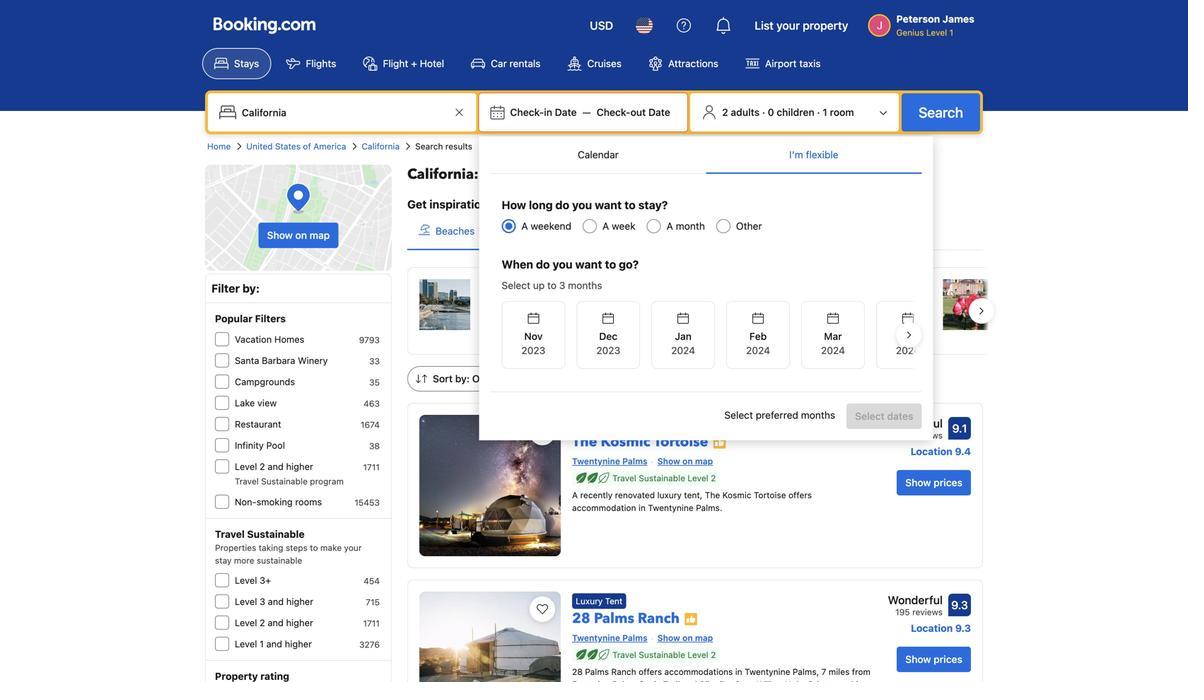 Task type: vqa. For each thing, say whether or not it's contained in the screenshot.
you
yes



Task type: locate. For each thing, give the bounding box(es) containing it.
0 horizontal spatial select
[[502, 280, 531, 292]]

2 vertical spatial your
[[344, 543, 362, 553]]

1 vertical spatial 28
[[572, 668, 583, 678]]

sustainable up non-smoking rooms
[[261, 477, 308, 487]]

1 vertical spatial level 2 and higher
[[235, 618, 313, 629]]

0 horizontal spatial kosmic
[[601, 433, 651, 452]]

0 vertical spatial wonderful
[[888, 417, 943, 431]]

offers inside a recently renovated luxury tent, the kosmic tortoise offers accommodation in twentynine palms.
[[789, 491, 812, 501]]

other
[[737, 220, 763, 232]]

1 reviews from the top
[[913, 431, 943, 441]]

1 travel sustainable level 2 from the top
[[613, 474, 716, 484]]

family- inside 'relax in nature • beaches • family- friendly'
[[867, 298, 901, 309]]

prices down location 9.3 at the right bottom of the page
[[934, 654, 963, 666]]

by: inside main content
[[455, 373, 470, 385]]

25
[[700, 680, 710, 683]]

miles right 25
[[713, 680, 734, 683]]

1 family- from the left
[[531, 298, 564, 309]]

location down wonderful 195 reviews
[[911, 623, 953, 635]]

this property is part of our preferred partner program. it's committed to providing excellent service and good value. it'll pay us a higher commission if you make a booking. image up the accommodations
[[684, 613, 698, 627]]

1 twentynine palms from the top
[[572, 457, 648, 467]]

1 horizontal spatial family-
[[867, 298, 901, 309]]

in inside 'relax in nature • beaches • family- friendly'
[[768, 298, 777, 309]]

level down 'level 3+'
[[235, 597, 257, 607]]

show inside button
[[267, 230, 293, 241]]

main content containing california: 20,933 properties found
[[396, 165, 1185, 683]]

1 vertical spatial properties
[[504, 318, 545, 328]]

property
[[803, 19, 849, 32]]

2 inside button
[[723, 106, 729, 118]]

1 inside button
[[823, 106, 828, 118]]

wonderful up 92
[[888, 417, 943, 431]]

location for the kosmic tortoise
[[911, 446, 953, 458]]

2023 down dec
[[597, 345, 621, 357]]

from right "7"
[[852, 668, 871, 678]]

date left —
[[555, 106, 577, 118]]

stays link
[[202, 48, 271, 79]]

your right the list
[[777, 19, 800, 32]]

travel up renovated
[[613, 474, 637, 484]]

28 down luxury
[[572, 610, 591, 629]]

2024 for jan
[[672, 345, 696, 357]]

check-in date — check-out date
[[510, 106, 671, 118]]

4 • from the left
[[860, 298, 865, 309]]

reviews up location 9.4
[[913, 431, 943, 441]]

3
[[560, 280, 566, 292], [260, 597, 265, 607]]

2 horizontal spatial select
[[856, 411, 885, 422]]

beaches down inspiration
[[436, 225, 475, 237]]

romantic
[[622, 225, 664, 237]]

palms inside luxury tent 28 palms ranch
[[594, 610, 635, 629]]

flight + hotel
[[383, 58, 444, 69]]

9.3 down the 'scored 9.3' element
[[956, 623, 972, 635]]

1 vertical spatial reviews
[[913, 608, 943, 618]]

1 horizontal spatial select
[[725, 410, 754, 422]]

show prices
[[906, 477, 963, 489], [906, 654, 963, 666]]

0 horizontal spatial do
[[536, 258, 550, 271]]

0 horizontal spatial miles
[[713, 680, 734, 683]]

relax in nature button
[[486, 213, 593, 250]]

1 wonderful element from the top
[[888, 415, 943, 432]]

family-
[[531, 298, 564, 309], [867, 298, 901, 309]]

tortoise
[[654, 433, 709, 452], [754, 491, 787, 501]]

2 date from the left
[[649, 106, 671, 118]]

nature inside button
[[553, 225, 582, 237]]

0 vertical spatial 1711
[[363, 463, 380, 473]]

in down long
[[542, 225, 550, 237]]

tab list
[[491, 137, 922, 175], [408, 213, 984, 251]]

travel inside travel sustainable properties taking steps to make your stay more sustainable
[[215, 529, 245, 541]]

your right for
[[509, 198, 534, 211]]

1 left room
[[823, 106, 828, 118]]

1 2024 from the left
[[672, 345, 696, 357]]

tent,
[[684, 491, 703, 501]]

a for a month
[[667, 220, 674, 232]]

palms down tent
[[594, 610, 635, 629]]

1 horizontal spatial by:
[[455, 373, 470, 385]]

this property is part of our preferred partner program. it's committed to providing excellent service and good value. it'll pay us a higher commission if you make a booking. image up the accommodations
[[684, 613, 698, 627]]

of
[[303, 142, 311, 151]]

2024 down the feb
[[747, 345, 771, 357]]

1 vertical spatial show prices button
[[897, 647, 972, 673]]

a down how
[[522, 220, 528, 232]]

peterson james genius level 1
[[897, 13, 975, 38]]

friendly down select up to 3 months
[[564, 298, 599, 309]]

the up the palms.
[[705, 491, 721, 501]]

region containing nov 2023
[[491, 296, 940, 375]]

2 show prices from the top
[[906, 654, 963, 666]]

by:
[[243, 282, 260, 295], [455, 373, 470, 385]]

properties for 1403 properties
[[504, 318, 545, 328]]

1 horizontal spatial miles
[[829, 668, 850, 678]]

in inside a recently renovated luxury tent, the kosmic tortoise offers accommodation in twentynine palms.
[[639, 503, 646, 513]]

kosmic right tent,
[[723, 491, 752, 501]]

filter
[[212, 282, 240, 295]]

0 horizontal spatial the
[[572, 433, 598, 452]]

airport
[[766, 58, 797, 69]]

0 vertical spatial wonderful element
[[888, 415, 943, 432]]

0 vertical spatial from
[[852, 668, 871, 678]]

0 horizontal spatial date
[[555, 106, 577, 118]]

beaches up 'mar'
[[818, 298, 857, 309]]

1 show prices from the top
[[906, 477, 963, 489]]

ranch up "oasis"
[[638, 610, 680, 629]]

reviews inside wonderful 195 reviews
[[913, 608, 943, 618]]

81
[[741, 332, 751, 342]]

this property is part of our preferred partner program. it's committed to providing excellent service and good value. it'll pay us a higher commission if you make a booking. image
[[713, 436, 727, 450], [684, 613, 698, 627]]

2 vertical spatial properties
[[753, 332, 794, 342]]

room
[[830, 106, 855, 118]]

winery
[[298, 356, 328, 366]]

in inside relax in nature button
[[542, 225, 550, 237]]

1 vertical spatial twentynine palms
[[572, 634, 648, 644]]

reviews for 28 palms ranch
[[913, 608, 943, 618]]

higher
[[286, 462, 313, 472], [286, 597, 314, 607], [286, 618, 313, 629], [285, 639, 312, 650]]

palms down luxury tent 28 palms ranch
[[623, 634, 648, 644]]

1 vertical spatial wonderful
[[888, 594, 943, 607]]

1 prices from the top
[[934, 477, 963, 489]]

2023
[[522, 345, 546, 357], [597, 345, 621, 357]]

2 wonderful element from the top
[[888, 592, 943, 609]]

4 2024 from the left
[[896, 345, 920, 357]]

picks
[[512, 373, 537, 385]]

0 horizontal spatial check-
[[510, 106, 544, 118]]

pool
[[266, 440, 285, 451]]

1 horizontal spatial 3
[[560, 280, 566, 292]]

1 date from the left
[[555, 106, 577, 118]]

infinity
[[235, 440, 264, 451]]

1 vertical spatial ranch
[[612, 668, 637, 678]]

on for 28 palms ranch
[[683, 634, 693, 644]]

show for show on map button
[[267, 230, 293, 241]]

cruises
[[588, 58, 622, 69]]

oasis
[[639, 680, 661, 683]]

wonderful for 28 palms ranch
[[888, 594, 943, 607]]

1711 down 715
[[363, 619, 380, 629]]

1 horizontal spatial do
[[556, 198, 570, 212]]

months right preferred
[[802, 410, 836, 422]]

1 28 from the top
[[572, 610, 591, 629]]

your right make
[[344, 543, 362, 553]]

in for relax in nature • beaches • family- friendly
[[768, 298, 777, 309]]

show
[[267, 230, 293, 241], [658, 457, 681, 467], [906, 477, 932, 489], [658, 634, 681, 644], [906, 654, 932, 666]]

0 vertical spatial friendly
[[564, 298, 599, 309]]

0 vertical spatial tortoise
[[654, 433, 709, 452]]

1 horizontal spatial from
[[852, 668, 871, 678]]

relax down how
[[515, 225, 539, 237]]

you right next
[[572, 198, 592, 212]]

apr
[[900, 331, 917, 342]]

travel sustainable level 2
[[613, 474, 716, 484], [613, 651, 716, 661]]

search for search
[[919, 104, 964, 121]]

level 2 and higher
[[235, 462, 313, 472], [235, 618, 313, 629]]

level 2 and higher down level 3 and higher
[[235, 618, 313, 629]]

search
[[919, 104, 964, 121], [415, 142, 443, 151]]

28 inside luxury tent 28 palms ranch
[[572, 610, 591, 629]]

2 horizontal spatial 1
[[950, 28, 954, 38]]

top
[[492, 373, 510, 385]]

to left make
[[310, 543, 318, 553]]

2 twentynine palms from the top
[[572, 634, 648, 644]]

1 horizontal spatial ranch
[[638, 610, 680, 629]]

reviews for the kosmic tortoise
[[913, 431, 943, 441]]

the kosmic tortoise image
[[420, 415, 561, 557]]

luxury
[[658, 491, 682, 501]]

and
[[268, 462, 284, 472], [268, 597, 284, 607], [268, 618, 284, 629], [266, 639, 282, 650], [683, 680, 698, 683]]

0 horizontal spatial friendly
[[564, 298, 599, 309]]

twentynine palms for the kosmic tortoise
[[572, 457, 648, 467]]

select inside 'button'
[[856, 411, 885, 422]]

palms,
[[793, 668, 820, 678]]

select left preferred
[[725, 410, 754, 422]]

flights
[[306, 58, 336, 69]]

feb
[[750, 331, 767, 342]]

friendly up the feb
[[741, 312, 776, 323]]

location down wonderful 92 reviews
[[911, 446, 953, 458]]

your inside travel sustainable properties taking steps to make your stay more sustainable
[[344, 543, 362, 553]]

35
[[369, 378, 380, 388]]

this property is part of our preferred partner program. it's committed to providing excellent service and good value. it'll pay us a higher commission if you make a booking. image up a recently renovated luxury tent, the kosmic tortoise offers accommodation in twentynine palms.
[[713, 436, 727, 450]]

1 horizontal spatial relax
[[741, 298, 766, 309]]

1 check- from the left
[[510, 106, 544, 118]]

reviews inside wonderful 92 reviews
[[913, 431, 943, 441]]

0 horizontal spatial offers
[[639, 668, 662, 678]]

1 horizontal spatial offers
[[789, 491, 812, 501]]

travel sustainable level 2 for the kosmic tortoise
[[613, 474, 716, 484]]

0 vertical spatial months
[[568, 280, 603, 292]]

travel sustainable level 2 up trail
[[613, 651, 716, 661]]

fortynine
[[572, 680, 610, 683]]

date
[[555, 106, 577, 118], [649, 106, 671, 118]]

how long do you want to stay?
[[502, 198, 668, 212]]

show prices button for 28 palms ranch
[[897, 647, 972, 673]]

kosmic up renovated
[[601, 433, 651, 452]]

0 vertical spatial the
[[572, 433, 598, 452]]

select down when
[[502, 280, 531, 292]]

miles
[[829, 668, 850, 678], [713, 680, 734, 683]]

2 wonderful from the top
[[888, 594, 943, 607]]

travel sustainable level 2 for 28 palms ranch
[[613, 651, 716, 661]]

1 vertical spatial location
[[911, 623, 953, 635]]

0 horizontal spatial ·
[[763, 106, 766, 118]]

wonderful up 195
[[888, 594, 943, 607]]

a left recently
[[572, 491, 578, 501]]

twentynine palms down the kosmic tortoise
[[572, 457, 648, 467]]

sort
[[433, 373, 453, 385]]

9.3 up location 9.3 at the right bottom of the page
[[952, 599, 969, 612]]

beaches inside san diego beaches • family-friendly • boating
[[482, 298, 521, 309]]

0 vertical spatial on
[[295, 230, 307, 241]]

0 vertical spatial properties
[[536, 165, 607, 184]]

wonderful element for the kosmic tortoise
[[888, 415, 943, 432]]

taking
[[259, 543, 283, 553]]

california
[[362, 142, 400, 151]]

2 prices from the top
[[934, 654, 963, 666]]

map for 28 palms ranch
[[695, 634, 713, 644]]

nature down trip
[[553, 225, 582, 237]]

0 horizontal spatial 2023
[[522, 345, 546, 357]]

3 2024 from the left
[[822, 345, 846, 357]]

show prices button for the kosmic tortoise
[[897, 471, 972, 496]]

list your property link
[[747, 8, 857, 42]]

2024 down 'mar'
[[822, 345, 846, 357]]

kosmic
[[601, 433, 651, 452], [723, 491, 752, 501]]

your
[[777, 19, 800, 32], [509, 198, 534, 211], [344, 543, 362, 553]]

in
[[544, 106, 553, 118], [542, 225, 550, 237], [768, 298, 777, 309], [639, 503, 646, 513], [736, 668, 743, 678]]

2 28 from the top
[[572, 668, 583, 678]]

715
[[366, 598, 380, 608]]

ranch down luxury tent 28 palms ranch
[[612, 668, 637, 678]]

2023 down nov at the left of page
[[522, 345, 546, 357]]

california link
[[362, 140, 400, 153]]

travel sustainable properties taking steps to make your stay more sustainable
[[215, 529, 362, 566]]

prices for the kosmic tortoise
[[934, 477, 963, 489]]

1 horizontal spatial your
[[509, 198, 534, 211]]

2 vertical spatial on
[[683, 634, 693, 644]]

found
[[611, 165, 652, 184]]

1 horizontal spatial 2023
[[597, 345, 621, 357]]

to up week
[[625, 198, 636, 212]]

the inside a recently renovated luxury tent, the kosmic tortoise offers accommodation in twentynine palms.
[[705, 491, 721, 501]]

0 horizontal spatial this property is part of our preferred partner program. it's committed to providing excellent service and good value. it'll pay us a higher commission if you make a booking. image
[[684, 613, 698, 627]]

2 family- from the left
[[867, 298, 901, 309]]

2 · from the left
[[818, 106, 821, 118]]

your inside main content
[[509, 198, 534, 211]]

0 horizontal spatial this property is part of our preferred partner program. it's committed to providing excellent service and good value. it'll pay us a higher commission if you make a booking. image
[[684, 613, 698, 627]]

0 horizontal spatial family-
[[531, 298, 564, 309]]

sustainable up taking
[[247, 529, 305, 541]]

0 vertical spatial nature
[[553, 225, 582, 237]]

main content
[[396, 165, 1185, 683]]

this property is part of our preferred partner program. it's committed to providing excellent service and good value. it'll pay us a higher commission if you make a booking. image
[[713, 436, 727, 450], [684, 613, 698, 627]]

family- down select up to 3 months
[[531, 298, 564, 309]]

nov
[[525, 331, 543, 342]]

nature inside 'relax in nature • beaches • family- friendly'
[[779, 298, 808, 309]]

you up select up to 3 months
[[553, 258, 573, 271]]

select dates
[[856, 411, 914, 422]]

1 down james
[[950, 28, 954, 38]]

friendly inside san diego beaches • family-friendly • boating
[[564, 298, 599, 309]]

date right out
[[649, 106, 671, 118]]

1 horizontal spatial the
[[705, 491, 721, 501]]

9.3 inside the 'scored 9.3' element
[[952, 599, 969, 612]]

stay
[[215, 556, 232, 566]]

level down peterson
[[927, 28, 948, 38]]

2 vertical spatial show on map
[[658, 634, 713, 644]]

kosmic inside a recently renovated luxury tent, the kosmic tortoise offers accommodation in twentynine palms.
[[723, 491, 752, 501]]

1 horizontal spatial check-
[[597, 106, 631, 118]]

prices down location 9.4
[[934, 477, 963, 489]]

relax inside 'relax in nature • beaches • family- friendly'
[[741, 298, 766, 309]]

3 down 3+
[[260, 597, 265, 607]]

in inside 28 palms ranch offers accommodations in twentynine palms, 7 miles from fortynine palms oasis trail and 25 miles from willow hole. private parkin
[[736, 668, 743, 678]]

up
[[533, 280, 545, 292]]

9.3
[[952, 599, 969, 612], [956, 623, 972, 635]]

1 vertical spatial your
[[509, 198, 534, 211]]

1 show prices button from the top
[[897, 471, 972, 496]]

in for check-in date — check-out date
[[544, 106, 553, 118]]

family- inside san diego beaches • family-friendly • boating
[[531, 298, 564, 309]]

show prices button down location 9.3 at the right bottom of the page
[[897, 647, 972, 673]]

0 vertical spatial this property is part of our preferred partner program. it's committed to providing excellent service and good value. it'll pay us a higher commission if you make a booking. image
[[713, 436, 727, 450]]

map
[[310, 230, 330, 241], [695, 457, 713, 467], [695, 634, 713, 644]]

location 9.3
[[911, 623, 972, 635]]

in up '81 properties'
[[768, 298, 777, 309]]

2 show prices button from the top
[[897, 647, 972, 673]]

family- up 'apr'
[[867, 298, 901, 309]]

0 vertical spatial travel sustainable level 2
[[613, 474, 716, 484]]

palms left "oasis"
[[613, 680, 636, 683]]

week
[[612, 220, 636, 232]]

0 horizontal spatial by:
[[243, 282, 260, 295]]

1 2023 from the left
[[522, 345, 546, 357]]

feb 2024
[[747, 331, 771, 357]]

wonderful element
[[888, 415, 943, 432], [888, 592, 943, 609]]

barbara
[[262, 356, 295, 366]]

a for a week
[[603, 220, 609, 232]]

san diego image
[[420, 280, 471, 330]]

nature
[[553, 225, 582, 237], [779, 298, 808, 309]]

1 vertical spatial show on map
[[658, 457, 713, 467]]

prices for 28 palms ranch
[[934, 654, 963, 666]]

monterey image
[[679, 280, 730, 330]]

by: for sort
[[455, 373, 470, 385]]

0 horizontal spatial relax
[[515, 225, 539, 237]]

months
[[568, 280, 603, 292], [802, 410, 836, 422]]

1 vertical spatial this property is part of our preferred partner program. it's committed to providing excellent service and good value. it'll pay us a higher commission if you make a booking. image
[[684, 613, 698, 627]]

in right the accommodations
[[736, 668, 743, 678]]

1 vertical spatial wonderful element
[[888, 592, 943, 609]]

the up recently
[[572, 433, 598, 452]]

relax for relax in nature • beaches • family- friendly
[[741, 298, 766, 309]]

check-
[[510, 106, 544, 118], [597, 106, 631, 118]]

results
[[446, 142, 473, 151]]

check- down rentals on the left of page
[[510, 106, 544, 118]]

by: left our
[[455, 373, 470, 385]]

travel up properties
[[215, 529, 245, 541]]

from
[[852, 668, 871, 678], [736, 680, 755, 683]]

wonderful element for 28 palms ranch
[[888, 592, 943, 609]]

2024 down jan
[[672, 345, 696, 357]]

1 horizontal spatial ·
[[818, 106, 821, 118]]

a left week
[[603, 220, 609, 232]]

kosmic inside 'the kosmic tortoise' link
[[601, 433, 651, 452]]

1 vertical spatial relax
[[741, 298, 766, 309]]

1711 down 38
[[363, 463, 380, 473]]

0 vertical spatial twentynine palms
[[572, 457, 648, 467]]

ranch inside luxury tent 28 palms ranch
[[638, 610, 680, 629]]

from left willow
[[736, 680, 755, 683]]

region
[[491, 296, 940, 375]]

select left dates
[[856, 411, 885, 422]]

level inside peterson james genius level 1
[[927, 28, 948, 38]]

2 2024 from the left
[[747, 345, 771, 357]]

0 vertical spatial tab list
[[491, 137, 922, 175]]

properties up nov at the left of page
[[504, 318, 545, 328]]

1 vertical spatial 1711
[[363, 619, 380, 629]]

your account menu peterson james genius level 1 element
[[869, 6, 981, 39]]

beaches inside 'relax in nature • beaches • family- friendly'
[[818, 298, 857, 309]]

0 vertical spatial 1
[[950, 28, 954, 38]]

•
[[524, 298, 528, 309], [601, 298, 606, 309], [811, 298, 816, 309], [860, 298, 865, 309]]

· left "0"
[[763, 106, 766, 118]]

1 horizontal spatial date
[[649, 106, 671, 118]]

2024 for mar
[[822, 345, 846, 357]]

1 level 2 and higher from the top
[[235, 462, 313, 472]]

scored 9.1 element
[[949, 417, 972, 440]]

relax up the feb
[[741, 298, 766, 309]]

1 wonderful from the top
[[888, 417, 943, 431]]

when do you want to go?
[[502, 258, 639, 271]]

2 2023 from the left
[[597, 345, 621, 357]]

1 horizontal spatial months
[[802, 410, 836, 422]]

dec
[[600, 331, 618, 342]]

0 horizontal spatial search
[[415, 142, 443, 151]]

0 horizontal spatial ranch
[[612, 668, 637, 678]]

0 vertical spatial 28
[[572, 610, 591, 629]]

2 travel sustainable level 2 from the top
[[613, 651, 716, 661]]

show prices button
[[897, 471, 972, 496], [897, 647, 972, 673]]

tab list containing beaches
[[408, 213, 984, 251]]

search button
[[902, 93, 981, 132]]

check- right —
[[597, 106, 631, 118]]

1 vertical spatial by:
[[455, 373, 470, 385]]

show on map inside button
[[267, 230, 330, 241]]

1 vertical spatial offers
[[639, 668, 662, 678]]

beaches down san
[[482, 298, 521, 309]]

2 left adults
[[723, 106, 729, 118]]

1 horizontal spatial nature
[[779, 298, 808, 309]]

twentynine palms for 28 palms ranch
[[572, 634, 648, 644]]

1 vertical spatial tab list
[[408, 213, 984, 251]]

0 vertical spatial reviews
[[913, 431, 943, 441]]

preferred
[[756, 410, 799, 422]]

months down when do you want to go?
[[568, 280, 603, 292]]

a inside a recently renovated luxury tent, the kosmic tortoise offers accommodation in twentynine palms.
[[572, 491, 578, 501]]

properties right 81
[[753, 332, 794, 342]]

1 vertical spatial the
[[705, 491, 721, 501]]

1711
[[363, 463, 380, 473], [363, 619, 380, 629]]

when
[[502, 258, 534, 271]]

airport taxis link
[[734, 48, 833, 79]]

2 horizontal spatial your
[[777, 19, 800, 32]]

0 horizontal spatial nature
[[553, 225, 582, 237]]

0 vertical spatial relax
[[515, 225, 539, 237]]

sustainable inside travel sustainable properties taking steps to make your stay more sustainable
[[247, 529, 305, 541]]

travel up non-
[[235, 477, 259, 487]]

select for select dates
[[856, 411, 885, 422]]

2023 for dec
[[597, 345, 621, 357]]

reviews up location 9.3 at the right bottom of the page
[[913, 608, 943, 618]]

how
[[502, 198, 527, 212]]

0 horizontal spatial beaches
[[436, 225, 475, 237]]

relax inside button
[[515, 225, 539, 237]]

search inside 'button'
[[919, 104, 964, 121]]

this property is part of our preferred partner program. it's committed to providing excellent service and good value. it'll pay us a higher commission if you make a booking. image up a recently renovated luxury tent, the kosmic tortoise offers accommodation in twentynine palms.
[[713, 436, 727, 450]]

1 vertical spatial on
[[683, 457, 693, 467]]

show prices down location 9.3 at the right bottom of the page
[[906, 654, 963, 666]]

1 vertical spatial show prices
[[906, 654, 963, 666]]

2 reviews from the top
[[913, 608, 943, 618]]

2 vertical spatial 1
[[260, 639, 264, 650]]

28 up fortynine
[[572, 668, 583, 678]]

2 vertical spatial map
[[695, 634, 713, 644]]

2024
[[672, 345, 696, 357], [747, 345, 771, 357], [822, 345, 846, 357], [896, 345, 920, 357]]



Task type: describe. For each thing, give the bounding box(es) containing it.
on inside button
[[295, 230, 307, 241]]

children
[[777, 106, 815, 118]]

wonderful for the kosmic tortoise
[[888, 417, 943, 431]]

28 inside 28 palms ranch offers accommodations in twentynine palms, 7 miles from fortynine palms oasis trail and 25 miles from willow hole. private parkin
[[572, 668, 583, 678]]

great outdoors
[[704, 225, 773, 237]]

flexible
[[806, 149, 839, 161]]

in for relax in nature
[[542, 225, 550, 237]]

show on map for 28 palms ranch
[[658, 634, 713, 644]]

0 vertical spatial want
[[595, 198, 622, 212]]

infinity pool
[[235, 440, 285, 451]]

2 check- from the left
[[597, 106, 631, 118]]

2 level 2 and higher from the top
[[235, 618, 313, 629]]

peterson
[[897, 13, 941, 25]]

0 horizontal spatial months
[[568, 280, 603, 292]]

show for the kosmic tortoise's show prices dropdown button
[[906, 477, 932, 489]]

454
[[364, 577, 380, 587]]

tab list containing calendar
[[491, 137, 922, 175]]

to left go?
[[605, 258, 616, 271]]

2 down infinity pool
[[260, 462, 265, 472]]

attractions link
[[637, 48, 731, 79]]

search for search results
[[415, 142, 443, 151]]

lake
[[235, 398, 255, 409]]

sustainable
[[257, 556, 302, 566]]

smoking
[[257, 497, 293, 508]]

properties
[[215, 543, 256, 553]]

beaches button
[[408, 213, 486, 250]]

sustainable up trail
[[639, 651, 686, 661]]

san diego region
[[396, 262, 1185, 361]]

2 up the palms.
[[711, 474, 716, 484]]

15453
[[355, 498, 380, 508]]

0 vertical spatial do
[[556, 198, 570, 212]]

2 up 28 palms ranch offers accommodations in twentynine palms, 7 miles from fortynine palms oasis trail and 25 miles from willow hole. private parkin
[[711, 651, 716, 661]]

1674
[[361, 420, 380, 430]]

the kosmic tortoise
[[572, 433, 709, 452]]

next
[[537, 198, 561, 211]]

0 horizontal spatial 1
[[260, 639, 264, 650]]

select for select up to 3 months
[[502, 280, 531, 292]]

california:
[[408, 165, 479, 184]]

search results
[[415, 142, 473, 151]]

to inside travel sustainable properties taking steps to make your stay more sustainable
[[310, 543, 318, 553]]

92
[[900, 431, 911, 441]]

offers inside 28 palms ranch offers accommodations in twentynine palms, 7 miles from fortynine palms oasis trail and 25 miles from willow hole. private parkin
[[639, 668, 662, 678]]

beaches inside button
[[436, 225, 475, 237]]

0 horizontal spatial from
[[736, 680, 755, 683]]

show on map for the kosmic tortoise
[[658, 457, 713, 467]]

usd button
[[582, 8, 622, 42]]

non-
[[235, 497, 257, 508]]

twentynine inside 28 palms ranch offers accommodations in twentynine palms, 7 miles from fortynine palms oasis trail and 25 miles from willow hole. private parkin
[[745, 668, 791, 678]]

show for show prices dropdown button for 28 palms ranch
[[906, 654, 932, 666]]

popular filters
[[215, 313, 286, 325]]

1 • from the left
[[524, 298, 528, 309]]

get
[[408, 198, 427, 211]]

1403
[[482, 318, 502, 328]]

2024 for apr
[[896, 345, 920, 357]]

go?
[[619, 258, 639, 271]]

filters
[[255, 313, 286, 325]]

2 • from the left
[[601, 298, 606, 309]]

weekend
[[531, 220, 572, 232]]

vacation homes
[[235, 334, 305, 345]]

restaurant
[[235, 419, 281, 430]]

select dates button
[[847, 404, 922, 430]]

santa barbara image
[[944, 280, 995, 330]]

scored 9.3 element
[[949, 594, 972, 617]]

1 · from the left
[[763, 106, 766, 118]]

lake view
[[235, 398, 277, 409]]

3+
[[260, 576, 271, 586]]

1 vertical spatial 9.3
[[956, 623, 972, 635]]

vacation
[[235, 334, 272, 345]]

1 vertical spatial this property is part of our preferred partner program. it's committed to providing excellent service and good value. it'll pay us a higher commission if you make a booking. image
[[684, 613, 698, 627]]

apr 2024
[[896, 331, 920, 357]]

0 horizontal spatial tortoise
[[654, 433, 709, 452]]

flight + hotel link
[[351, 48, 456, 79]]

2 adults · 0 children · 1 room
[[723, 106, 855, 118]]

nature for relax in nature • beaches • family- friendly
[[779, 298, 808, 309]]

map inside button
[[310, 230, 330, 241]]

1 vertical spatial want
[[576, 258, 603, 271]]

2 1711 from the top
[[363, 619, 380, 629]]

1 vertical spatial do
[[536, 258, 550, 271]]

0 horizontal spatial 3
[[260, 597, 265, 607]]

car rentals link
[[459, 48, 553, 79]]

2 up level 1 and higher
[[260, 618, 265, 629]]

boating
[[609, 298, 644, 309]]

1 1711 from the top
[[363, 463, 380, 473]]

sustainable up luxury
[[639, 474, 686, 484]]

travel down luxury tent 28 palms ranch
[[613, 651, 637, 661]]

level up the accommodations
[[688, 651, 709, 661]]

willow
[[757, 680, 783, 683]]

nature for relax in nature
[[553, 225, 582, 237]]

home link
[[207, 140, 231, 153]]

friendly inside 'relax in nature • beaches • family- friendly'
[[741, 312, 776, 323]]

2023 for nov
[[522, 345, 546, 357]]

9.4
[[955, 446, 972, 458]]

a for a weekend
[[522, 220, 528, 232]]

popular
[[215, 313, 253, 325]]

0 vertical spatial you
[[572, 198, 592, 212]]

level up tent,
[[688, 474, 709, 484]]

palms up fortynine
[[585, 668, 609, 678]]

location for 28 palms ranch
[[911, 623, 953, 635]]

ranch inside 28 palms ranch offers accommodations in twentynine palms, 7 miles from fortynine palms oasis trail and 25 miles from willow hole. private parkin
[[612, 668, 637, 678]]

7
[[822, 668, 827, 678]]

for
[[491, 198, 507, 211]]

luxury tent 28 palms ranch
[[572, 597, 680, 629]]

tent
[[605, 597, 623, 607]]

level down infinity
[[235, 462, 257, 472]]

i'm flexible
[[790, 149, 839, 161]]

homes
[[274, 334, 305, 345]]

and inside 28 palms ranch offers accommodations in twentynine palms, 7 miles from fortynine palms oasis trail and 25 miles from willow hole. private parkin
[[683, 680, 698, 683]]

mar
[[825, 331, 843, 342]]

booking.com image
[[214, 17, 316, 34]]

calendar
[[578, 149, 619, 161]]

a for a recently renovated luxury tent, the kosmic tortoise offers accommodation in twentynine palms.
[[572, 491, 578, 501]]

to right up
[[548, 280, 557, 292]]

0 vertical spatial miles
[[829, 668, 850, 678]]

3 • from the left
[[811, 298, 816, 309]]

0
[[768, 106, 775, 118]]

level left 3+
[[235, 576, 257, 586]]

the inside 'the kosmic tortoise' link
[[572, 433, 598, 452]]

get inspiration for your next trip
[[408, 198, 583, 211]]

relax for relax in nature
[[515, 225, 539, 237]]

filter by:
[[212, 282, 260, 295]]

private
[[809, 680, 836, 683]]

28 palms ranch offers accommodations in twentynine palms, 7 miles from fortynine palms oasis trail and 25 miles from willow hole. private parkin
[[572, 668, 871, 683]]

stays
[[234, 58, 259, 69]]

2024 for feb
[[747, 345, 771, 357]]

select for select preferred months
[[725, 410, 754, 422]]

level up level 1 and higher
[[235, 618, 257, 629]]

i'm flexible button
[[706, 137, 922, 173]]

on for the kosmic tortoise
[[683, 457, 693, 467]]

Where are you going? field
[[236, 100, 451, 125]]

a week
[[603, 220, 636, 232]]

palms down the kosmic tortoise
[[623, 457, 648, 467]]

search results updated. california: 20,933 properties found. element
[[408, 165, 984, 185]]

diego
[[505, 281, 537, 295]]

0 vertical spatial your
[[777, 19, 800, 32]]

taxis
[[800, 58, 821, 69]]

rooms
[[295, 497, 322, 508]]

1 vertical spatial you
[[553, 258, 573, 271]]

twentynine inside a recently renovated luxury tent, the kosmic tortoise offers accommodation in twentynine palms.
[[648, 503, 694, 513]]

show on map button
[[259, 223, 339, 248]]

map for the kosmic tortoise
[[695, 457, 713, 467]]

steps
[[286, 543, 308, 553]]

by: for filter
[[243, 282, 260, 295]]

united states of america link
[[246, 140, 346, 153]]

level 1 and higher
[[235, 639, 312, 650]]

1 inside peterson james genius level 1
[[950, 28, 954, 38]]

our
[[472, 373, 490, 385]]

—
[[583, 106, 591, 118]]

outdoors
[[732, 225, 773, 237]]

1 horizontal spatial this property is part of our preferred partner program. it's committed to providing excellent service and good value. it'll pay us a higher commission if you make a booking. image
[[713, 436, 727, 450]]

more
[[234, 556, 254, 566]]

show prices for 28 palms ranch
[[906, 654, 963, 666]]

properties for 81 properties
[[753, 332, 794, 342]]

show prices for the kosmic tortoise
[[906, 477, 963, 489]]

san
[[482, 281, 503, 295]]

9.1
[[953, 422, 968, 436]]

28 palms ranch image
[[420, 592, 561, 683]]

2 adults · 0 children · 1 room button
[[696, 99, 894, 126]]

1 horizontal spatial this property is part of our preferred partner program. it's committed to providing excellent service and good value. it'll pay us a higher commission if you make a booking. image
[[713, 436, 727, 450]]

i'm
[[790, 149, 804, 161]]

palms.
[[696, 503, 723, 513]]

tortoise inside a recently renovated luxury tent, the kosmic tortoise offers accommodation in twentynine palms.
[[754, 491, 787, 501]]

hotel
[[420, 58, 444, 69]]

states
[[275, 142, 301, 151]]

program
[[310, 477, 344, 487]]

1 vertical spatial miles
[[713, 680, 734, 683]]

select preferred months
[[725, 410, 836, 422]]

195
[[896, 608, 911, 618]]

level down level 3 and higher
[[235, 639, 257, 650]]

level 3 and higher
[[235, 597, 314, 607]]



